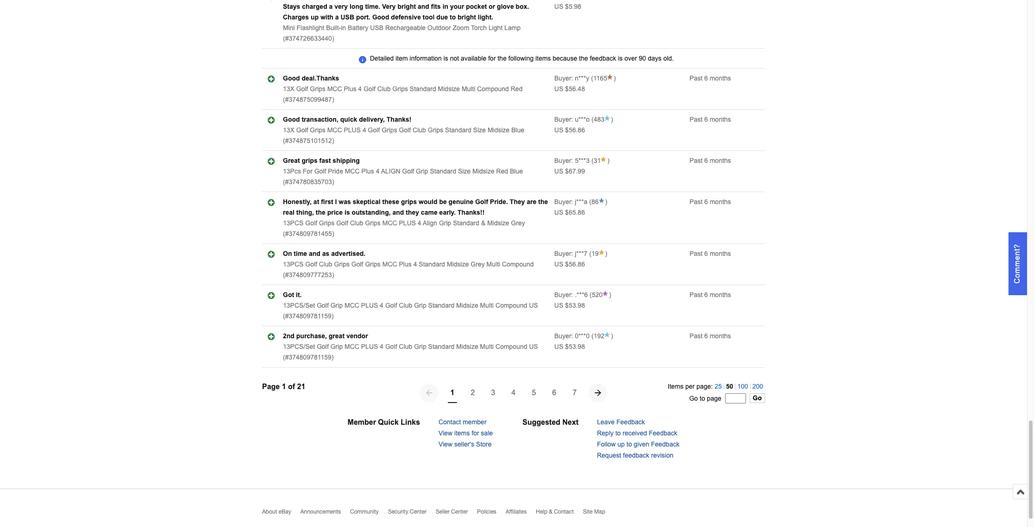 Task type: locate. For each thing, give the bounding box(es) containing it.
& right help
[[549, 509, 553, 515]]

multi inside good deal.thanks 13x golf grips mcc plus 4 golf club grips standard midsize multi compound red (#374875099487)
[[462, 85, 475, 93]]

page:
[[697, 383, 713, 391]]

0 vertical spatial $53.98
[[565, 302, 585, 310]]

1 us $56.86 from the top
[[554, 127, 585, 134]]

past 6 months element for 31
[[690, 157, 731, 165]]

2 past from the top
[[690, 116, 703, 123]]

follow
[[597, 441, 616, 448]]

affiliates
[[506, 509, 527, 515]]

1 horizontal spatial center
[[451, 509, 468, 515]]

grips up for
[[302, 157, 318, 165]]

4
[[358, 85, 362, 93], [363, 127, 366, 134], [376, 168, 380, 175], [418, 220, 421, 227], [413, 261, 417, 268], [380, 302, 384, 310], [380, 343, 384, 351], [512, 389, 516, 397]]

1 horizontal spatial size
[[473, 127, 486, 134]]

about
[[262, 509, 277, 515]]

( for 192
[[592, 333, 594, 340]]

member
[[348, 419, 376, 427]]

community
[[350, 509, 379, 515]]

5 feedback left by buyer. element from the top
[[554, 250, 588, 258]]

& down thanks!!
[[481, 220, 486, 227]]

they
[[406, 209, 419, 216]]

detailed item information is not available for the following items because the feedback is over 90 days old.
[[370, 55, 674, 62]]

0 horizontal spatial for
[[472, 430, 479, 437]]

1 13x from the top
[[283, 85, 295, 93]]

2 go from the left
[[753, 395, 762, 402]]

for right available
[[488, 55, 496, 62]]

items left because
[[536, 55, 551, 62]]

multi
[[462, 85, 475, 93], [487, 261, 500, 268], [480, 302, 494, 310], [480, 343, 494, 351]]

5 past 6 months element from the top
[[690, 250, 731, 258]]

0 horizontal spatial go
[[689, 395, 698, 402]]

0 horizontal spatial items
[[454, 430, 470, 437]]

1 vertical spatial for
[[472, 430, 479, 437]]

) right 1165
[[614, 75, 616, 82]]

announcements
[[300, 509, 341, 515]]

2 good from the top
[[283, 116, 300, 123]]

5 buyer: from the top
[[554, 250, 573, 258]]

feedback left by buyer. element
[[554, 75, 589, 82], [554, 116, 590, 123], [554, 157, 590, 165], [554, 198, 588, 206], [554, 250, 588, 258], [554, 291, 588, 299], [554, 333, 590, 340]]

us $53.98 for 0***0
[[554, 343, 585, 351]]

past for ( 19
[[690, 250, 703, 258]]

( right u***o
[[592, 116, 594, 123]]

0 vertical spatial (#374809781159)
[[283, 313, 334, 320]]

received
[[623, 430, 647, 437]]

about ebay
[[262, 509, 291, 515]]

feedback up 1165
[[590, 55, 616, 62]]

3 buyer: from the top
[[554, 157, 573, 165]]

club inside the good transaction, quick delivery, thanks! 13x golf grips mcc plus 4 golf grips golf club grips standard size midsize blue (#374875101512)
[[413, 127, 426, 134]]

1 vertical spatial feedback
[[623, 452, 649, 459]]

.***6
[[575, 291, 588, 299]]

contact up view items for sale link
[[439, 419, 461, 426]]

purchase,
[[296, 333, 327, 340]]

grips
[[310, 85, 326, 93], [393, 85, 408, 93], [310, 127, 326, 134], [382, 127, 397, 134], [428, 127, 443, 134], [319, 220, 335, 227], [365, 220, 381, 227], [334, 261, 350, 268], [365, 261, 381, 268]]

3 months from the top
[[710, 157, 731, 165]]

days
[[648, 55, 662, 62]]

map
[[594, 509, 605, 515]]

feedback left by buyer. element up us $56.48
[[554, 75, 589, 82]]

0 horizontal spatial grips
[[302, 157, 318, 165]]

2 vertical spatial plus
[[399, 261, 412, 268]]

6 past 6 months from the top
[[690, 291, 731, 299]]

go inside button
[[753, 395, 762, 402]]

( right .***6
[[590, 291, 592, 299]]

$56.86 down the buyer: j***7
[[565, 261, 585, 268]]

$56.86 down buyer: u***o
[[565, 127, 585, 134]]

golf down got it. 13pcs/set golf grip mcc plus 4 golf club grip standard midsize multi compound us (#374809781159)
[[385, 343, 397, 351]]

good inside the good transaction, quick delivery, thanks! 13x golf grips mcc plus 4 golf grips golf club grips standard size midsize blue (#374875101512)
[[283, 116, 300, 123]]

2nd
[[283, 333, 295, 340]]

us $53.98 down the buyer: .***6
[[554, 302, 585, 310]]

1 us $53.98 from the top
[[554, 302, 585, 310]]

1 vertical spatial 13pcs/set
[[283, 343, 315, 351]]

go to page
[[689, 395, 722, 402]]

1 vertical spatial grey
[[471, 261, 485, 268]]

mcc inside on time and as advertised. 13pcs golf club grips golf grips mcc plus 4 standard midsize grey multi compound (#374809777253)
[[382, 261, 397, 268]]

0 horizontal spatial red
[[496, 168, 508, 175]]

early.
[[439, 209, 456, 216]]

items inside contact member view items for sale view seller's store
[[454, 430, 470, 437]]

2 past 6 months element from the top
[[690, 116, 731, 123]]

buyer: left 0***0
[[554, 333, 573, 340]]

1 vertical spatial view
[[439, 441, 453, 448]]

golf down on time and as advertised. 13pcs golf club grips golf grips mcc plus 4 standard midsize grey multi compound (#374809777253)
[[385, 302, 397, 310]]

(#374726633440)
[[283, 35, 334, 42]]

mcc down deal.thanks
[[327, 85, 342, 93]]

for down member
[[472, 430, 479, 437]]

0 vertical spatial red
[[511, 85, 523, 93]]

1 horizontal spatial feedback
[[623, 452, 649, 459]]

7 past from the top
[[690, 333, 703, 340]]

(#374875099487)
[[283, 96, 334, 103]]

0 vertical spatial 13x
[[283, 85, 295, 93]]

0 vertical spatial view
[[439, 430, 453, 437]]

midsize inside got it. 13pcs/set golf grip mcc plus 4 golf club grip standard midsize multi compound us (#374809781159)
[[456, 302, 478, 310]]

mcc inside honestly, at first i was skeptical these grips would be genuine golf pride.  they are the real thing, the price is outstanding, and they came early.  thanks!! 13pcs golf grips golf club grips mcc plus 4 align grip standard & midsize grey (#374809781455)
[[382, 220, 397, 227]]

7 months from the top
[[710, 333, 731, 340]]

feedback left by buyer. element containing buyer: .***6
[[554, 291, 588, 299]]

2 feedback left by buyer. element from the top
[[554, 116, 590, 123]]

is left not
[[444, 55, 448, 62]]

the left following
[[498, 55, 507, 62]]

13pcs
[[283, 220, 304, 227], [283, 261, 304, 268]]

13pcs inside on time and as advertised. 13pcs golf club grips golf grips mcc plus 4 standard midsize grey multi compound (#374809777253)
[[283, 261, 304, 268]]

2 center from the left
[[451, 509, 468, 515]]

1 months from the top
[[710, 75, 731, 82]]

6 months from the top
[[710, 291, 731, 299]]

1 (#374809781159) from the top
[[283, 313, 334, 320]]

contact right help
[[554, 509, 574, 515]]

seller center
[[436, 509, 468, 515]]

buyer: u***o
[[554, 116, 590, 123]]

plus inside the good transaction, quick delivery, thanks! 13x golf grips mcc plus 4 golf grips golf club grips standard size midsize blue (#374875101512)
[[344, 127, 361, 134]]

0 vertical spatial grips
[[302, 157, 318, 165]]

) for 31
[[607, 157, 610, 165]]

navigation containing 1
[[420, 383, 607, 404]]

1 vertical spatial to
[[616, 430, 621, 437]]

1 past 6 months from the top
[[690, 75, 731, 82]]

2 $53.98 from the top
[[565, 343, 585, 351]]

1 vertical spatial good
[[283, 116, 300, 123]]

feedback left by buyer. element up us $65.86
[[554, 198, 588, 206]]

1 vertical spatial (#374809781159)
[[283, 354, 334, 361]]

1 vertical spatial size
[[458, 168, 471, 175]]

1 vertical spatial feedback
[[649, 430, 678, 437]]

golf up "delivery,"
[[364, 85, 376, 93]]

2 months from the top
[[710, 116, 731, 123]]

feedback down follow up to given feedback link
[[623, 452, 649, 459]]

suggested next
[[523, 419, 579, 427]]

buyer: n***y
[[554, 75, 589, 82]]

feedback left by buyer. element containing buyer: 5***3
[[554, 157, 590, 165]]

6 past from the top
[[690, 291, 703, 299]]

6 feedback left by buyer. element from the top
[[554, 291, 588, 299]]

1 horizontal spatial 1
[[450, 389, 455, 397]]

and left as
[[309, 250, 320, 258]]

mini
[[283, 24, 295, 32]]

security
[[388, 509, 408, 515]]

( 483
[[590, 116, 605, 123]]

us $53.98
[[554, 302, 585, 310], [554, 343, 585, 351]]

1 horizontal spatial plus
[[362, 168, 374, 175]]

1 vertical spatial and
[[309, 250, 320, 258]]

2nd purchase, great vendor element
[[283, 333, 368, 340]]

past for ( 1165
[[690, 75, 703, 82]]

golf down advertised.
[[351, 261, 363, 268]]

1 center from the left
[[410, 509, 427, 515]]

golf up thanks!!
[[475, 198, 488, 206]]

main content
[[262, 0, 1027, 474]]

1 horizontal spatial is
[[444, 55, 448, 62]]

contact inside contact member view items for sale view seller's store
[[439, 419, 461, 426]]

1 past from the top
[[690, 75, 703, 82]]

1 horizontal spatial for
[[488, 55, 496, 62]]

buyer: left j***7
[[554, 250, 573, 258]]

13pcs/set down it.
[[283, 302, 315, 310]]

great grips fast shipping element
[[283, 157, 360, 165]]

feedback left by buyer. element containing buyer: n***y
[[554, 75, 589, 82]]

mcc inside good deal.thanks 13x golf grips mcc plus 4 golf club grips standard midsize multi compound red (#374875099487)
[[327, 85, 342, 93]]

thanks!
[[387, 116, 412, 123]]

items down contact member 'link' on the left bottom of page
[[454, 430, 470, 437]]

leave
[[597, 419, 615, 426]]

6 buyer: from the top
[[554, 291, 573, 299]]

2 13x from the top
[[283, 127, 295, 134]]

( for 1165
[[591, 75, 593, 82]]

plus down the they
[[399, 220, 416, 227]]

buyer: up us $67.99
[[554, 157, 573, 165]]

0 horizontal spatial and
[[309, 250, 320, 258]]

good inside good deal.thanks 13x golf grips mcc plus 4 golf club grips standard midsize multi compound red (#374875099487)
[[283, 75, 300, 82]]

us for buyer: .***6
[[554, 302, 563, 310]]

0 vertical spatial &
[[481, 220, 486, 227]]

3 feedback left by buyer. element from the top
[[554, 157, 590, 165]]

feedback left by buyer. element containing buyer: j***a
[[554, 198, 588, 206]]

usb
[[370, 24, 384, 32]]

1 vertical spatial blue
[[510, 168, 523, 175]]

1 vertical spatial contact
[[554, 509, 574, 515]]

3 button
[[483, 383, 504, 404]]

1 horizontal spatial to
[[627, 441, 632, 448]]

3 past from the top
[[690, 157, 703, 165]]

4 inside on time and as advertised. 13pcs golf club grips golf grips mcc plus 4 standard midsize grey multi compound (#374809777253)
[[413, 261, 417, 268]]

center
[[410, 509, 427, 515], [451, 509, 468, 515]]

of
[[288, 383, 295, 391]]

club down got it. 13pcs/set golf grip mcc plus 4 golf club grip standard midsize multi compound us (#374809781159)
[[399, 343, 412, 351]]

2 horizontal spatial is
[[618, 55, 623, 62]]

feedback left by buyer. element for ( 86
[[554, 198, 588, 206]]

club inside good deal.thanks 13x golf grips mcc plus 4 golf club grips standard midsize multi compound red (#374875099487)
[[377, 85, 391, 93]]

red
[[511, 85, 523, 93], [496, 168, 508, 175]]

4 inside button
[[512, 389, 516, 397]]

golf up 2nd purchase, great vendor element
[[317, 302, 329, 310]]

5 months from the top
[[710, 250, 731, 258]]

5 past 6 months from the top
[[690, 250, 731, 258]]

) for 1165
[[614, 75, 616, 82]]

0 vertical spatial us $56.86
[[554, 127, 585, 134]]

buyer: up us $56.48
[[554, 75, 573, 82]]

club down outstanding,
[[350, 220, 363, 227]]

2 us $53.98 from the top
[[554, 343, 585, 351]]

feedback left by buyer. element left '483'
[[554, 116, 590, 123]]

feedback left by buyer. element up us $67.99
[[554, 157, 590, 165]]

$53.98
[[565, 302, 585, 310], [565, 343, 585, 351]]

standard inside on time and as advertised. 13pcs golf club grips golf grips mcc plus 4 standard midsize grey multi compound (#374809777253)
[[419, 261, 445, 268]]

$53.98 down buyer: 0***0 on the right of the page
[[565, 343, 585, 351]]

grip up the great
[[331, 302, 343, 310]]

0 vertical spatial feedback
[[590, 55, 616, 62]]

feedback left by buyer. element containing buyer: u***o
[[554, 116, 590, 123]]

1 vertical spatial 13x
[[283, 127, 295, 134]]

6 for ( 19
[[705, 250, 708, 258]]

( 31
[[590, 157, 601, 165]]

1 13pcs/set from the top
[[283, 302, 315, 310]]

and down these
[[393, 209, 404, 216]]

1 vertical spatial 13pcs
[[283, 261, 304, 268]]

past for ( 192
[[690, 333, 703, 340]]

) right '483'
[[611, 116, 613, 123]]

standard inside got it. 13pcs/set golf grip mcc plus 4 golf club grip standard midsize multi compound us (#374809781159)
[[428, 302, 455, 310]]

13pcs/set down 2nd
[[283, 343, 315, 351]]

buyer: for buyer: n***y
[[554, 75, 573, 82]]

0 horizontal spatial &
[[481, 220, 486, 227]]

4 past 6 months element from the top
[[690, 198, 731, 206]]

1 view from the top
[[439, 430, 453, 437]]

2 past 6 months from the top
[[690, 116, 731, 123]]

past 6 months element
[[690, 75, 731, 82], [690, 116, 731, 123], [690, 157, 731, 165], [690, 198, 731, 206], [690, 250, 731, 258], [690, 291, 731, 299], [690, 333, 731, 340]]

1 vertical spatial grips
[[401, 198, 417, 206]]

golf down price
[[336, 220, 348, 227]]

to down leave feedback link
[[616, 430, 621, 437]]

5 past from the top
[[690, 250, 703, 258]]

transaction,
[[302, 116, 339, 123]]

old.
[[664, 55, 674, 62]]

go down 200 button at the bottom right of the page
[[753, 395, 762, 402]]

$56.86
[[565, 127, 585, 134], [565, 261, 585, 268]]

(#374809781159) inside 2nd purchase, great vendor 13pcs/set golf grip mcc plus 4 golf club grip standard midsize multi compound us (#374809781159)
[[283, 354, 334, 361]]

for inside contact member view items for sale view seller's store
[[472, 430, 479, 437]]

center right security
[[410, 509, 427, 515]]

( right 0***0
[[592, 333, 594, 340]]

1 horizontal spatial contact
[[554, 509, 574, 515]]

1 $56.86 from the top
[[565, 127, 585, 134]]

1 vertical spatial $56.86
[[565, 261, 585, 268]]

compound inside good deal.thanks 13x golf grips mcc plus 4 golf club grips standard midsize multi compound red (#374875099487)
[[477, 85, 509, 93]]

1 past 6 months element from the top
[[690, 75, 731, 82]]

us $53.98 down buyer: 0***0 on the right of the page
[[554, 343, 585, 351]]

mcc inside great grips fast shipping 13pcs for golf pride mcc plus 4 align golf grip standard size midsize red blue (#374780835703)
[[345, 168, 360, 175]]

7 buyer: from the top
[[554, 333, 573, 340]]

standard inside 2nd purchase, great vendor 13pcs/set golf grip mcc plus 4 golf club grip standard midsize multi compound us (#374809781159)
[[428, 343, 455, 351]]

1 horizontal spatial grips
[[401, 198, 417, 206]]

2 us $56.86 from the top
[[554, 261, 585, 268]]

(#374809781159) down purchase, at the left of page
[[283, 354, 334, 361]]

4 inside got it. 13pcs/set golf grip mcc plus 4 golf club grip standard midsize multi compound us (#374809781159)
[[380, 302, 384, 310]]

us $56.48
[[554, 85, 585, 93]]

mcc up got it. 13pcs/set golf grip mcc plus 4 golf club grip standard midsize multi compound us (#374809781159)
[[382, 261, 397, 268]]

3 past 6 months element from the top
[[690, 157, 731, 165]]

0 vertical spatial us $53.98
[[554, 302, 585, 310]]

size inside the good transaction, quick delivery, thanks! 13x golf grips mcc plus 4 golf grips golf club grips standard size midsize blue (#374875101512)
[[473, 127, 486, 134]]

4 feedback left by buyer. element from the top
[[554, 198, 588, 206]]

1 vertical spatial red
[[496, 168, 508, 175]]

6 for ( 483
[[705, 116, 708, 123]]

good up (#374875099487)
[[283, 75, 300, 82]]

red inside good deal.thanks 13x golf grips mcc plus 4 golf club grips standard midsize multi compound red (#374875099487)
[[511, 85, 523, 93]]

7 past 6 months from the top
[[690, 333, 731, 340]]

3 past 6 months from the top
[[690, 157, 731, 165]]

golf down 2nd purchase, great vendor element
[[317, 343, 329, 351]]

0 horizontal spatial center
[[410, 509, 427, 515]]

got it. element
[[283, 291, 302, 299]]

) right the 520 at the bottom right
[[609, 291, 611, 299]]

standard inside honestly, at first i was skeptical these grips would be genuine golf pride.  they are the real thing, the price is outstanding, and they came early.  thanks!! 13pcs golf grips golf club grips mcc plus 4 align grip standard & midsize grey (#374809781455)
[[453, 220, 479, 227]]

past 6 months element for 192
[[690, 333, 731, 340]]

feedback left by buyer. element for ( 483
[[554, 116, 590, 123]]

1 feedback left by buyer. element from the top
[[554, 75, 589, 82]]

0 vertical spatial contact
[[439, 419, 461, 426]]

contact inside the help & contact link
[[554, 509, 574, 515]]

red down following
[[511, 85, 523, 93]]

months for 1165
[[710, 75, 731, 82]]

they
[[510, 198, 525, 206]]

feedback left by buyer. element for ( 19
[[554, 250, 588, 258]]

plus down quick
[[344, 127, 361, 134]]

months for 19
[[710, 250, 731, 258]]

$53.98 down the buyer: .***6
[[565, 302, 585, 310]]

1 good from the top
[[283, 75, 300, 82]]

months for 86
[[710, 198, 731, 206]]

4 buyer: from the top
[[554, 198, 573, 206]]

to right up
[[627, 441, 632, 448]]

us for buyer: u***o
[[554, 127, 563, 134]]

0 vertical spatial 13pcs/set
[[283, 302, 315, 310]]

good deal.thanks element
[[283, 75, 339, 82]]

next
[[563, 419, 579, 427]]

4 past from the top
[[690, 198, 703, 206]]

2 buyer: from the top
[[554, 116, 573, 123]]

0 vertical spatial plus
[[344, 85, 357, 93]]

( 192
[[590, 333, 605, 340]]

grip down early.
[[439, 220, 451, 227]]

buyer: for buyer: .***6
[[554, 291, 573, 299]]

feedback left by buyer. element for ( 192
[[554, 333, 590, 340]]

plus
[[344, 127, 361, 134], [399, 220, 416, 227], [361, 302, 378, 310], [361, 343, 378, 351]]

not
[[450, 55, 459, 62]]

13pcs inside honestly, at first i was skeptical these grips would be genuine golf pride.  they are the real thing, the price is outstanding, and they came early.  thanks!! 13pcs golf grips golf club grips mcc plus 4 align grip standard & midsize grey (#374809781455)
[[283, 220, 304, 227]]

and
[[393, 209, 404, 216], [309, 250, 320, 258]]

multi inside 2nd purchase, great vendor 13pcs/set golf grip mcc plus 4 golf club grip standard midsize multi compound us (#374809781159)
[[480, 343, 494, 351]]

0 horizontal spatial to
[[616, 430, 621, 437]]

0 horizontal spatial feedback
[[590, 55, 616, 62]]

past 6 months for ( 86
[[690, 198, 731, 206]]

7 past 6 months element from the top
[[690, 333, 731, 340]]

on time and as advertised. element
[[283, 250, 366, 258]]

go down 'per'
[[689, 395, 698, 402]]

delivery,
[[359, 116, 385, 123]]

past 6 months for ( 520
[[690, 291, 731, 299]]

feedback for the
[[590, 55, 616, 62]]

0 vertical spatial $56.86
[[565, 127, 585, 134]]

0 vertical spatial 13pcs
[[283, 220, 304, 227]]

buyer: left u***o
[[554, 116, 573, 123]]

us $56.86
[[554, 127, 585, 134], [554, 261, 585, 268]]

first
[[321, 198, 333, 206]]

0 horizontal spatial grey
[[471, 261, 485, 268]]

buyer: for buyer: 0***0
[[554, 333, 573, 340]]

1 go from the left
[[689, 395, 698, 402]]

( right "n***y"
[[591, 75, 593, 82]]

1 vertical spatial $53.98
[[565, 343, 585, 351]]

golf up (#374809781455)
[[305, 220, 317, 227]]

us $67.99
[[554, 168, 585, 175]]

0 vertical spatial grey
[[511, 220, 525, 227]]

1 $53.98 from the top
[[565, 302, 585, 310]]

navigation
[[420, 383, 607, 404]]

1 vertical spatial plus
[[362, 168, 374, 175]]

1 horizontal spatial &
[[549, 509, 553, 515]]

contact
[[439, 419, 461, 426], [554, 509, 574, 515]]

buyer: left .***6
[[554, 291, 573, 299]]

( 1165
[[589, 75, 607, 82]]

7 feedback left by buyer. element from the top
[[554, 333, 590, 340]]

golf down "delivery,"
[[368, 127, 380, 134]]

( right 5***3
[[592, 157, 594, 165]]

feedback left by buyer. element containing buyer: 0***0
[[554, 333, 590, 340]]

is left over
[[618, 55, 623, 62]]

0 horizontal spatial size
[[458, 168, 471, 175]]

past
[[690, 75, 703, 82], [690, 116, 703, 123], [690, 157, 703, 165], [690, 198, 703, 206], [690, 250, 703, 258], [690, 291, 703, 299], [690, 333, 703, 340]]

member
[[463, 419, 487, 426]]

view
[[439, 430, 453, 437], [439, 441, 453, 448]]

4 inside honestly, at first i was skeptical these grips would be genuine golf pride.  they are the real thing, the price is outstanding, and they came early.  thanks!! 13pcs golf grips golf club grips mcc plus 4 align grip standard & midsize grey (#374809781455)
[[418, 220, 421, 227]]

4 months from the top
[[710, 198, 731, 206]]

standard
[[410, 85, 436, 93], [445, 127, 472, 134], [430, 168, 456, 175], [453, 220, 479, 227], [419, 261, 445, 268], [428, 302, 455, 310], [428, 343, 455, 351]]

mcc down good transaction, quick delivery, thanks! element
[[327, 127, 342, 134]]

size
[[473, 127, 486, 134], [458, 168, 471, 175]]

announcements link
[[300, 509, 350, 520]]

buyer: for buyer: j***a
[[554, 198, 573, 206]]

revision
[[651, 452, 674, 459]]

) right the 31 on the right of page
[[607, 157, 610, 165]]

outdoor
[[428, 24, 451, 32]]

page
[[262, 383, 280, 391]]

good down (#374875099487)
[[283, 116, 300, 123]]

1 vertical spatial us $56.86
[[554, 261, 585, 268]]

100
[[738, 383, 748, 391]]

plus up quick
[[344, 85, 357, 93]]

navigation inside "main content"
[[420, 383, 607, 404]]

suggested
[[523, 419, 561, 427]]

is inside honestly, at first i was skeptical these grips would be genuine golf pride.  they are the real thing, the price is outstanding, and they came early.  thanks!! 13pcs golf grips golf club grips mcc plus 4 align grip standard & midsize grey (#374809781455)
[[345, 209, 350, 216]]

club inside on time and as advertised. 13pcs golf club grips golf grips mcc plus 4 standard midsize grey multi compound (#374809777253)
[[319, 261, 332, 268]]

1 buyer: from the top
[[554, 75, 573, 82]]

past 6 months for ( 31
[[690, 157, 731, 165]]

feedback left by buyer. element left the 520 at the bottom right
[[554, 291, 588, 299]]

feedback left by buyer. element left 19
[[554, 250, 588, 258]]

club down as
[[319, 261, 332, 268]]

feedback left by buyer. element containing buyer: j***7
[[554, 250, 588, 258]]

go button
[[750, 394, 765, 404]]

( right j***7
[[589, 250, 592, 258]]

( right j***a
[[589, 198, 592, 206]]

0 horizontal spatial 1
[[282, 383, 286, 391]]

0 vertical spatial and
[[393, 209, 404, 216]]

mcc up vendor
[[345, 302, 359, 310]]

grips inside great grips fast shipping 13pcs for golf pride mcc plus 4 align golf grip standard size midsize red blue (#374780835703)
[[302, 157, 318, 165]]

0 horizontal spatial contact
[[439, 419, 461, 426]]

2 13pcs/set from the top
[[283, 343, 315, 351]]

view left seller's
[[439, 441, 453, 448]]

feedback left by buyer. element for ( 1165
[[554, 75, 589, 82]]

100 button
[[735, 383, 750, 391]]

6 past 6 months element from the top
[[690, 291, 731, 299]]

1 horizontal spatial grey
[[511, 220, 525, 227]]

1 vertical spatial &
[[549, 509, 553, 515]]

and inside honestly, at first i was skeptical these grips would be genuine golf pride.  they are the real thing, the price is outstanding, and they came early.  thanks!! 13pcs golf grips golf club grips mcc plus 4 align grip standard & midsize grey (#374809781455)
[[393, 209, 404, 216]]

up
[[618, 441, 625, 448]]

(#374809781159) up purchase, at the left of page
[[283, 313, 334, 320]]

was
[[339, 198, 351, 206]]

1 vertical spatial items
[[454, 430, 470, 437]]

help & contact link
[[536, 509, 583, 520]]

past for ( 86
[[690, 198, 703, 206]]

is down was
[[345, 209, 350, 216]]

months for 192
[[710, 333, 731, 340]]

0 vertical spatial size
[[473, 127, 486, 134]]

2 $56.86 from the top
[[565, 261, 585, 268]]

great
[[283, 157, 300, 165]]

) right 192
[[611, 333, 613, 340]]

1 horizontal spatial go
[[753, 395, 762, 402]]

to left page in the right bottom of the page
[[700, 395, 705, 402]]

4 past 6 months from the top
[[690, 198, 731, 206]]

0 horizontal spatial is
[[345, 209, 350, 216]]

2 vertical spatial to
[[627, 441, 632, 448]]

past 6 months for ( 1165
[[690, 75, 731, 82]]

good
[[283, 75, 300, 82], [283, 116, 300, 123]]

1 horizontal spatial items
[[536, 55, 551, 62]]

1 horizontal spatial and
[[393, 209, 404, 216]]

plus down vendor
[[361, 343, 378, 351]]

feedback inside leave feedback reply to received feedback follow up to given feedback request feedback revision
[[623, 452, 649, 459]]

golf down great grips fast shipping "element" at the left
[[314, 168, 326, 175]]

red inside great grips fast shipping 13pcs for golf pride mcc plus 4 align golf grip standard size midsize red blue (#374780835703)
[[496, 168, 508, 175]]

0 horizontal spatial plus
[[344, 85, 357, 93]]

1 horizontal spatial red
[[511, 85, 523, 93]]

2 13pcs from the top
[[283, 261, 304, 268]]

2 (#374809781159) from the top
[[283, 354, 334, 361]]

view down contact member 'link' on the left bottom of page
[[439, 430, 453, 437]]

13x up (#374875099487)
[[283, 85, 295, 93]]

go for go to page
[[689, 395, 698, 402]]

skeptical
[[353, 198, 381, 206]]

0 vertical spatial good
[[283, 75, 300, 82]]

) right the 86
[[605, 198, 607, 206]]

1 left of
[[282, 383, 286, 391]]

13x inside good deal.thanks 13x golf grips mcc plus 4 golf club grips standard midsize multi compound red (#374875099487)
[[283, 85, 295, 93]]

2 horizontal spatial plus
[[399, 261, 412, 268]]

club inside 2nd purchase, great vendor 13pcs/set golf grip mcc plus 4 golf club grip standard midsize multi compound us (#374809781159)
[[399, 343, 412, 351]]

pride.
[[490, 198, 508, 206]]

) right 19
[[605, 250, 607, 258]]

align
[[381, 168, 401, 175]]

standard inside the good transaction, quick delivery, thanks! 13x golf grips mcc plus 4 golf grips golf club grips standard size midsize blue (#374875101512)
[[445, 127, 472, 134]]

0 vertical spatial to
[[700, 395, 705, 402]]

1 vertical spatial us $53.98
[[554, 343, 585, 351]]

club up great grips fast shipping 13pcs for golf pride mcc plus 4 align golf grip standard size midsize red blue (#374780835703)
[[413, 127, 426, 134]]

0 vertical spatial blue
[[512, 127, 524, 134]]

past 6 months for ( 19
[[690, 250, 731, 258]]

2 vertical spatial feedback
[[651, 441, 680, 448]]

vendor
[[346, 333, 368, 340]]

1 13pcs from the top
[[283, 220, 304, 227]]

us for buyer: j***a
[[554, 209, 563, 216]]

plus up got it. 13pcs/set golf grip mcc plus 4 golf club grip standard midsize multi compound us (#374809781159)
[[399, 261, 412, 268]]



Task type: vqa. For each thing, say whether or not it's contained in the screenshot.
feedback
yes



Task type: describe. For each thing, give the bounding box(es) containing it.
past for ( 520
[[690, 291, 703, 299]]

comment? link
[[1009, 232, 1027, 295]]

13pcs/set inside 2nd purchase, great vendor 13pcs/set golf grip mcc plus 4 golf club grip standard midsize multi compound us (#374809781159)
[[283, 343, 315, 351]]

midsize inside great grips fast shipping 13pcs for golf pride mcc plus 4 align golf grip standard size midsize red blue (#374780835703)
[[473, 168, 495, 175]]

view seller's store link
[[439, 441, 492, 448]]

feedback left by buyer. element for ( 520
[[554, 291, 588, 299]]

got
[[283, 291, 294, 299]]

$53.98 for 0***0
[[565, 343, 585, 351]]

multi inside on time and as advertised. 13pcs golf club grips golf grips mcc plus 4 standard midsize grey multi compound (#374809777253)
[[487, 261, 500, 268]]

50 button
[[724, 383, 735, 391]]

0 vertical spatial items
[[536, 55, 551, 62]]

main content containing page 1 of 21
[[262, 0, 1027, 474]]

help & contact
[[536, 509, 574, 515]]

feedback left by buyer. element for ( 31
[[554, 157, 590, 165]]

past 6 months for ( 192
[[690, 333, 731, 340]]

plus inside honestly, at first i was skeptical these grips would be genuine golf pride.  they are the real thing, the price is outstanding, and they came early.  thanks!! 13pcs golf grips golf club grips mcc plus 4 align grip standard & midsize grey (#374809781455)
[[399, 220, 416, 227]]

( for 483
[[592, 116, 594, 123]]

blue inside great grips fast shipping 13pcs for golf pride mcc plus 4 align golf grip standard size midsize red blue (#374780835703)
[[510, 168, 523, 175]]

$67.99
[[565, 168, 585, 175]]

compound inside got it. 13pcs/set golf grip mcc plus 4 golf club grip standard midsize multi compound us (#374809781159)
[[496, 302, 527, 310]]

past for ( 31
[[690, 157, 703, 165]]

grips inside honestly, at first i was skeptical these grips would be genuine golf pride.  they are the real thing, the price is outstanding, and they came early.  thanks!! 13pcs golf grips golf club grips mcc plus 4 align grip standard & midsize grey (#374809781455)
[[401, 198, 417, 206]]

rechargeable
[[385, 24, 426, 32]]

following
[[509, 55, 534, 62]]

items per page: 25 50 100 200
[[668, 383, 763, 391]]

multi inside got it. 13pcs/set golf grip mcc plus 4 golf club grip standard midsize multi compound us (#374809781159)
[[480, 302, 494, 310]]

go for go
[[753, 395, 762, 402]]

past 6 months element for 86
[[690, 198, 731, 206]]

buyer: 5***3
[[554, 157, 590, 165]]

past 6 months element for 19
[[690, 250, 731, 258]]

2 view from the top
[[439, 441, 453, 448]]

months for 483
[[710, 116, 731, 123]]

u***o
[[575, 116, 590, 123]]

( for 19
[[589, 250, 592, 258]]

size inside great grips fast shipping 13pcs for golf pride mcc plus 4 align golf grip standard size midsize red blue (#374780835703)
[[458, 168, 471, 175]]

center for security center
[[410, 509, 427, 515]]

security center link
[[388, 509, 436, 520]]

plus inside got it. 13pcs/set golf grip mcc plus 4 golf club grip standard midsize multi compound us (#374809781159)
[[361, 302, 378, 310]]

fast
[[319, 157, 331, 165]]

1 inside button
[[450, 389, 455, 397]]

buyer: for buyer: 5***3
[[554, 157, 573, 165]]

25
[[715, 383, 722, 391]]

past 6 months element for 483
[[690, 116, 731, 123]]

19
[[592, 250, 599, 258]]

13x inside the good transaction, quick delivery, thanks! 13x golf grips mcc plus 4 golf grips golf club grips standard size midsize blue (#374875101512)
[[283, 127, 295, 134]]

plus inside 2nd purchase, great vendor 13pcs/set golf grip mcc plus 4 golf club grip standard midsize multi compound us (#374809781159)
[[361, 343, 378, 351]]

200 button
[[750, 383, 765, 391]]

us for buyer: j***7
[[554, 261, 563, 268]]

us for buyer: n***y
[[554, 85, 563, 93]]

plus inside good deal.thanks 13x golf grips mcc plus 4 golf club grips standard midsize multi compound red (#374875099487)
[[344, 85, 357, 93]]

$56.86 for u***o
[[565, 127, 585, 134]]

2 button
[[463, 383, 483, 404]]

past 6 months element for 520
[[690, 291, 731, 299]]

center for seller center
[[451, 509, 468, 515]]

club inside got it. 13pcs/set golf grip mcc plus 4 golf club grip standard midsize multi compound us (#374809781159)
[[399, 302, 412, 310]]

$65.86
[[565, 209, 585, 216]]

j***7
[[575, 250, 588, 258]]

( for 520
[[590, 291, 592, 299]]

us inside got it. 13pcs/set golf grip mcc plus 4 golf club grip standard midsize multi compound us (#374809781159)
[[529, 302, 538, 310]]

midsize inside honestly, at first i was skeptical these grips would be genuine golf pride.  they are the real thing, the price is outstanding, and they came early.  thanks!! 13pcs golf grips golf club grips mcc plus 4 align grip standard & midsize grey (#374809781455)
[[487, 220, 509, 227]]

buyer: for buyer: u***o
[[554, 116, 573, 123]]

feedback for request
[[623, 452, 649, 459]]

about ebay link
[[262, 509, 300, 520]]

4 inside good deal.thanks 13x golf grips mcc plus 4 golf club grips standard midsize multi compound red (#374875099487)
[[358, 85, 362, 93]]

4 inside 2nd purchase, great vendor 13pcs/set golf grip mcc plus 4 golf club grip standard midsize multi compound us (#374809781159)
[[380, 343, 384, 351]]

2
[[471, 389, 475, 397]]

on time and as advertised. 13pcs golf club grips golf grips mcc plus 4 standard midsize grey multi compound (#374809777253)
[[283, 250, 534, 279]]

grey inside on time and as advertised. 13pcs golf club grips golf grips mcc plus 4 standard midsize grey multi compound (#374809777253)
[[471, 261, 485, 268]]

reply to received feedback link
[[597, 430, 678, 437]]

detailed
[[370, 55, 394, 62]]

grip up 2nd purchase, great vendor 13pcs/set golf grip mcc plus 4 golf club grip standard midsize multi compound us (#374809781159) in the bottom of the page
[[414, 302, 426, 310]]

86
[[592, 198, 599, 206]]

520
[[592, 291, 603, 299]]

6 for ( 520
[[705, 291, 708, 299]]

honestly,
[[283, 198, 312, 206]]

us inside 2nd purchase, great vendor 13pcs/set golf grip mcc plus 4 golf club grip standard midsize multi compound us (#374809781159)
[[529, 343, 538, 351]]

7
[[573, 389, 577, 397]]

5
[[532, 389, 536, 397]]

) for 19
[[605, 250, 607, 258]]

past 6 months element for 1165
[[690, 75, 731, 82]]

midsize inside 2nd purchase, great vendor 13pcs/set golf grip mcc plus 4 golf club grip standard midsize multi compound us (#374809781159)
[[456, 343, 478, 351]]

midsize inside good deal.thanks 13x golf grips mcc plus 4 golf club grips standard midsize multi compound red (#374875099487)
[[438, 85, 460, 93]]

midsize inside the good transaction, quick delivery, thanks! 13x golf grips mcc plus 4 golf grips golf club grips standard size midsize blue (#374875101512)
[[488, 127, 510, 134]]

6 for ( 1165
[[705, 75, 708, 82]]

great grips fast shipping 13pcs for golf pride mcc plus 4 align golf grip standard size midsize red blue (#374780835703)
[[283, 157, 523, 186]]

and inside on time and as advertised. 13pcs golf club grips golf grips mcc plus 4 standard midsize grey multi compound (#374809777253)
[[309, 250, 320, 258]]

midsize inside on time and as advertised. 13pcs golf club grips golf grips mcc plus 4 standard midsize grey multi compound (#374809777253)
[[447, 261, 469, 268]]

grey inside honestly, at first i was skeptical these grips would be genuine golf pride.  they are the real thing, the price is outstanding, and they came early.  thanks!! 13pcs golf grips golf club grips mcc plus 4 align grip standard & midsize grey (#374809781455)
[[511, 220, 525, 227]]

6 button
[[544, 383, 565, 404]]

thing,
[[296, 209, 314, 216]]

standard inside good deal.thanks 13x golf grips mcc plus 4 golf club grips standard midsize multi compound red (#374875099487)
[[410, 85, 436, 93]]

4 inside great grips fast shipping 13pcs for golf pride mcc plus 4 align golf grip standard size midsize red blue (#374780835703)
[[376, 168, 380, 175]]

follow up to given feedback link
[[597, 441, 680, 448]]

i
[[335, 198, 337, 206]]

6 inside button
[[552, 389, 557, 397]]

(#374809781159) inside got it. 13pcs/set golf grip mcc plus 4 golf club grip standard midsize multi compound us (#374809781159)
[[283, 313, 334, 320]]

page 1 of 21
[[262, 383, 305, 391]]

item
[[396, 55, 408, 62]]

483
[[594, 116, 605, 123]]

4 inside the good transaction, quick delivery, thanks! 13x golf grips mcc plus 4 golf grips golf club grips standard size midsize blue (#374875101512)
[[363, 127, 366, 134]]

compound inside on time and as advertised. 13pcs golf club grips golf grips mcc plus 4 standard midsize grey multi compound (#374809777253)
[[502, 261, 534, 268]]

light
[[489, 24, 503, 32]]

security center
[[388, 509, 427, 515]]

time
[[294, 250, 307, 258]]

us $56.86 for u***o
[[554, 127, 585, 134]]

the right because
[[579, 55, 588, 62]]

$53.98 for .***6
[[565, 302, 585, 310]]

past 6 months for ( 483
[[690, 116, 731, 123]]

& inside honestly, at first i was skeptical these grips would be genuine golf pride.  they are the real thing, the price is outstanding, and they came early.  thanks!! 13pcs golf grips golf club grips mcc plus 4 align grip standard & midsize grey (#374809781455)
[[481, 220, 486, 227]]

golf up (#374875099487)
[[296, 85, 308, 93]]

sale
[[481, 430, 493, 437]]

good transaction, quick delivery, thanks! element
[[283, 116, 412, 123]]

6 for ( 86
[[705, 198, 708, 206]]

) for 483
[[611, 116, 613, 123]]

grip inside honestly, at first i was skeptical these grips would be genuine golf pride.  they are the real thing, the price is outstanding, and they came early.  thanks!! 13pcs golf grips golf club grips mcc plus 4 align grip standard & midsize grey (#374809781455)
[[439, 220, 451, 227]]

on
[[283, 250, 292, 258]]

0***0
[[575, 333, 590, 340]]

) for 192
[[611, 333, 613, 340]]

( for 86
[[589, 198, 592, 206]]

honestly, at first i was skeptical these grips would be genuine golf pride.  they are the real thing, the price is outstanding, and they came early.  thanks!! element
[[283, 198, 548, 216]]

plus inside on time and as advertised. 13pcs golf club grips golf grips mcc plus 4 standard midsize grey multi compound (#374809777253)
[[399, 261, 412, 268]]

grip inside great grips fast shipping 13pcs for golf pride mcc plus 4 align golf grip standard size midsize red blue (#374780835703)
[[416, 168, 428, 175]]

13pcs/set inside got it. 13pcs/set golf grip mcc plus 4 golf club grip standard midsize multi compound us (#374809781159)
[[283, 302, 315, 310]]

90
[[639, 55, 646, 62]]

$56.86 for j***7
[[565, 261, 585, 268]]

are
[[527, 198, 537, 206]]

given
[[634, 441, 649, 448]]

grip down the great
[[331, 343, 343, 351]]

0 vertical spatial for
[[488, 55, 496, 62]]

golf up (#374875101512)
[[296, 127, 308, 134]]

good for good deal.thanks 13x golf grips mcc plus 4 golf club grips standard midsize multi compound red (#374875099487)
[[283, 75, 300, 82]]

shipping
[[333, 157, 360, 165]]

us for buyer: 0***0
[[554, 343, 563, 351]]

5 button
[[524, 383, 544, 404]]

blue inside the good transaction, quick delivery, thanks! 13x golf grips mcc plus 4 golf grips golf club grips standard size midsize blue (#374875101512)
[[512, 127, 524, 134]]

golf right align
[[402, 168, 414, 175]]

good for good transaction, quick delivery, thanks! 13x golf grips mcc plus 4 golf grips golf club grips standard size midsize blue (#374875101512)
[[283, 116, 300, 123]]

the down at
[[316, 209, 326, 216]]

buyer: .***6
[[554, 291, 588, 299]]

deal.thanks
[[302, 75, 339, 82]]

policies
[[477, 509, 497, 515]]

over
[[625, 55, 637, 62]]

golf down thanks!
[[399, 127, 411, 134]]

view items for sale link
[[439, 430, 493, 437]]

months for 520
[[710, 291, 731, 299]]

mcc inside 2nd purchase, great vendor 13pcs/set golf grip mcc plus 4 golf club grip standard midsize multi compound us (#374809781159)
[[345, 343, 359, 351]]

6 for ( 31
[[705, 157, 708, 165]]

0 vertical spatial feedback
[[617, 419, 645, 426]]

this is a very good flashlight. it's heavier than expected which is good. big battery. stays charged a very long time. very bright and fits in your pocket or glove box. charges up with a usb port. good defensive tool due to bright light. element
[[283, 0, 539, 21]]

for
[[303, 168, 313, 175]]

came
[[421, 209, 438, 216]]

great
[[329, 333, 345, 340]]

) for 520
[[609, 291, 611, 299]]

25 button
[[713, 383, 724, 391]]

6 for ( 192
[[705, 333, 708, 340]]

pride
[[328, 168, 343, 175]]

$5.98
[[565, 3, 582, 10]]

1 button
[[442, 383, 463, 404]]

buyer: for buyer: j***7
[[554, 250, 573, 258]]

per
[[686, 383, 695, 391]]

would
[[419, 198, 437, 206]]

grip down got it. 13pcs/set golf grip mcc plus 4 golf club grip standard midsize multi compound us (#374809781159)
[[414, 343, 426, 351]]

compound inside 2nd purchase, great vendor 13pcs/set golf grip mcc plus 4 golf club grip standard midsize multi compound us (#374809781159)
[[496, 343, 527, 351]]

) for 86
[[605, 198, 607, 206]]

links
[[401, 419, 420, 427]]

mcc inside got it. 13pcs/set golf grip mcc plus 4 golf club grip standard midsize multi compound us (#374809781159)
[[345, 302, 359, 310]]

store
[[476, 441, 492, 448]]

standard inside great grips fast shipping 13pcs for golf pride mcc plus 4 align golf grip standard size midsize red blue (#374780835703)
[[430, 168, 456, 175]]

mini flashlight built-in battery usb rechargeable outdoor zoom torch light lamp (#374726633440)
[[283, 24, 521, 42]]

be
[[439, 198, 447, 206]]

past for ( 483
[[690, 116, 703, 123]]

( for 31
[[592, 157, 594, 165]]

thanks!!
[[458, 209, 485, 216]]

us $56.86 for j***7
[[554, 261, 585, 268]]

n***y
[[575, 75, 589, 82]]

plus inside great grips fast shipping 13pcs for golf pride mcc plus 4 align golf grip standard size midsize red blue (#374780835703)
[[362, 168, 374, 175]]

us $53.98 for .***6
[[554, 302, 585, 310]]

( 86
[[588, 198, 599, 206]]

4 button
[[504, 383, 524, 404]]

these
[[382, 198, 399, 206]]

items
[[668, 383, 684, 391]]

built-
[[326, 24, 341, 32]]

policies link
[[477, 509, 506, 520]]

contact member link
[[439, 419, 487, 426]]

3
[[491, 389, 495, 397]]

the right are
[[538, 198, 548, 206]]

months for 31
[[710, 157, 731, 165]]

us for buyer: 5***3
[[554, 168, 563, 175]]

mcc inside the good transaction, quick delivery, thanks! 13x golf grips mcc plus 4 golf grips golf club grips standard size midsize blue (#374875101512)
[[327, 127, 342, 134]]

2 horizontal spatial to
[[700, 395, 705, 402]]

club inside honestly, at first i was skeptical these grips would be genuine golf pride.  they are the real thing, the price is outstanding, and they came early.  thanks!! 13pcs golf grips golf club grips mcc plus 4 align grip standard & midsize grey (#374809781455)
[[350, 220, 363, 227]]

help
[[536, 509, 548, 515]]

golf up the (#374809777253)
[[305, 261, 317, 268]]



